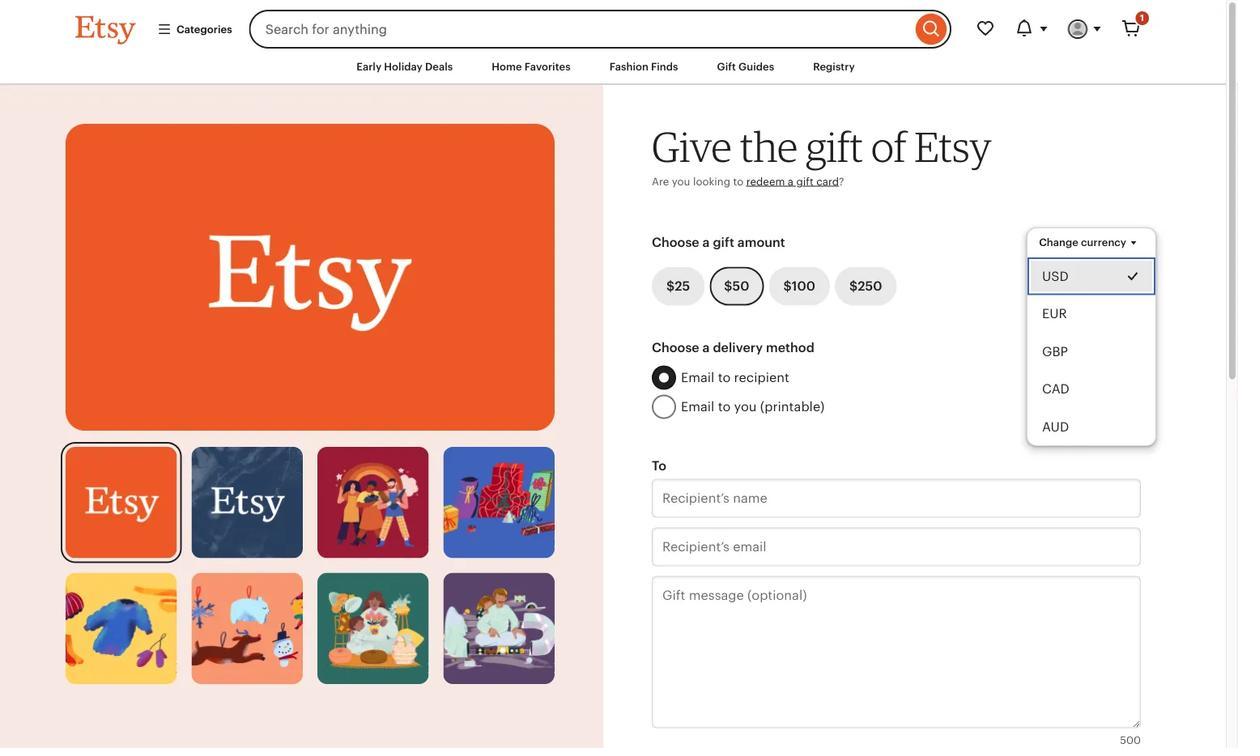 Task type: vqa. For each thing, say whether or not it's contained in the screenshot.
EUR Button
yes



Task type: describe. For each thing, give the bounding box(es) containing it.
to for recipient
[[718, 370, 731, 385]]

change currency
[[1039, 236, 1126, 248]]

cad button
[[1028, 371, 1156, 408]]

change
[[1039, 236, 1079, 248]]

Gift message (optional) text field
[[652, 576, 1141, 728]]

currency
[[1081, 236, 1126, 248]]

a for choose a gift amount
[[703, 235, 710, 250]]

2 etsy logo on an orange background image from the top
[[66, 447, 177, 558]]

aud button
[[1028, 408, 1156, 446]]

method
[[766, 340, 815, 355]]

etsy
[[914, 122, 992, 172]]

gbp button
[[1028, 333, 1156, 371]]

a inside 'give the gift of etsy are you looking to redeem a gift card ?'
[[788, 175, 794, 188]]

Search for anything text field
[[249, 10, 912, 49]]

categories button
[[145, 14, 244, 44]]

gift for amount
[[713, 235, 734, 250]]

email to you (printable)
[[681, 399, 825, 414]]

menu bar containing early holiday deals
[[46, 49, 1180, 85]]

email to recipient
[[681, 370, 789, 385]]

home
[[492, 60, 522, 72]]

1 etsy logo on an orange background image from the top
[[66, 124, 555, 431]]

card
[[816, 175, 839, 188]]

gift guides
[[717, 60, 774, 72]]

redeem a gift card link
[[746, 175, 839, 188]]

are
[[652, 175, 669, 188]]

illustration of three etsy sellers standing in front of a rainbow on a dark red background image
[[317, 447, 429, 558]]

choose for choose a delivery method
[[652, 340, 699, 355]]

to inside 'give the gift of etsy are you looking to redeem a gift card ?'
[[733, 175, 744, 188]]

delivery
[[713, 340, 763, 355]]

$50
[[724, 279, 749, 293]]

illustration of presents wrapped with wrapping paper and ribbons on a blue background image
[[443, 447, 555, 558]]

1 vertical spatial gift
[[796, 175, 814, 188]]

categories banner
[[46, 0, 1180, 49]]

?
[[839, 175, 844, 188]]

deals
[[425, 60, 453, 72]]

of
[[871, 122, 906, 172]]

redeem
[[746, 175, 785, 188]]

illustration of a child and an adult playing with a toy train set, on a dark purple background image
[[443, 573, 555, 684]]

menu containing usd
[[1027, 228, 1157, 447]]

registry link
[[801, 52, 867, 81]]

$25
[[667, 279, 690, 293]]



Task type: locate. For each thing, give the bounding box(es) containing it.
holiday
[[384, 60, 423, 72]]

you inside 'give the gift of etsy are you looking to redeem a gift card ?'
[[672, 175, 690, 188]]

1 vertical spatial choose
[[652, 340, 699, 355]]

2 email from the top
[[681, 399, 715, 414]]

eur
[[1042, 307, 1067, 321]]

favorites
[[525, 60, 571, 72]]

to
[[733, 175, 744, 188], [718, 370, 731, 385], [718, 399, 731, 414]]

0 vertical spatial to
[[733, 175, 744, 188]]

choose
[[652, 235, 699, 250], [652, 340, 699, 355]]

home favorites link
[[480, 52, 583, 81]]

early holiday deals link
[[344, 52, 465, 81]]

1 vertical spatial email
[[681, 399, 715, 414]]

2 vertical spatial a
[[703, 340, 710, 355]]

etsy logo on an orange background image
[[66, 124, 555, 431], [66, 447, 177, 558]]

fashion finds link
[[597, 52, 690, 81]]

$250
[[850, 279, 882, 293]]

Recipient's email email field
[[652, 528, 1141, 566]]

to for you
[[718, 399, 731, 414]]

give the gift of etsy are you looking to redeem a gift card ?
[[652, 122, 992, 188]]

(printable)
[[760, 399, 825, 414]]

2 vertical spatial to
[[718, 399, 731, 414]]

a right the redeem
[[788, 175, 794, 188]]

a left delivery at the top right
[[703, 340, 710, 355]]

2 choose from the top
[[652, 340, 699, 355]]

email for email to you (printable)
[[681, 399, 715, 414]]

a left amount in the top right of the page
[[703, 235, 710, 250]]

gift for of
[[806, 122, 863, 172]]

email down email to recipient
[[681, 399, 715, 414]]

gbp
[[1042, 344, 1068, 359]]

amount
[[738, 235, 785, 250]]

finds
[[651, 60, 678, 72]]

0 vertical spatial a
[[788, 175, 794, 188]]

choose up $25
[[652, 235, 699, 250]]

choose a delivery method
[[652, 340, 815, 355]]

choose down $25
[[652, 340, 699, 355]]

give
[[652, 122, 732, 172]]

fashion finds
[[610, 60, 678, 72]]

500
[[1120, 734, 1141, 747]]

recipient
[[734, 370, 789, 385]]

email for email to recipient
[[681, 370, 715, 385]]

guides
[[739, 60, 774, 72]]

choose for choose a gift amount
[[652, 235, 699, 250]]

1
[[1141, 13, 1144, 23]]

home favorites
[[492, 60, 571, 72]]

0 vertical spatial etsy logo on an orange background image
[[66, 124, 555, 431]]

cad
[[1042, 382, 1070, 396]]

gift up card on the right of page
[[806, 122, 863, 172]]

0 horizontal spatial you
[[672, 175, 690, 188]]

1 horizontal spatial you
[[734, 399, 757, 414]]

to down 'choose a delivery method'
[[718, 370, 731, 385]]

email
[[681, 370, 715, 385], [681, 399, 715, 414]]

eur button
[[1028, 295, 1156, 333]]

looking
[[693, 175, 730, 188]]

a
[[788, 175, 794, 188], [703, 235, 710, 250], [703, 340, 710, 355]]

the
[[740, 122, 798, 172]]

1 vertical spatial you
[[734, 399, 757, 414]]

gift guides link
[[705, 52, 786, 81]]

0 vertical spatial email
[[681, 370, 715, 385]]

illustration of a sweater, hat, scarf, socks, and gloves on a yellow background image
[[66, 573, 177, 684]]

gift left amount in the top right of the page
[[713, 235, 734, 250]]

1 vertical spatial to
[[718, 370, 731, 385]]

early holiday deals
[[357, 60, 453, 72]]

2 vertical spatial gift
[[713, 235, 734, 250]]

to down email to recipient
[[718, 399, 731, 414]]

etsy logo on a dark blue background image
[[192, 447, 303, 558]]

email down 'choose a delivery method'
[[681, 370, 715, 385]]

1 vertical spatial etsy logo on an orange background image
[[66, 447, 177, 558]]

gift
[[717, 60, 736, 72]]

you
[[672, 175, 690, 188], [734, 399, 757, 414]]

a for choose a delivery method
[[703, 340, 710, 355]]

illustration of assorted holiday ornaments on a light orange background image
[[192, 573, 303, 684]]

aud
[[1042, 419, 1069, 434]]

1 link
[[1112, 10, 1151, 49]]

menu bar
[[46, 49, 1180, 85]]

registry
[[813, 60, 855, 72]]

illustration of a child giving an adult a pot of flowers, surrounded by cozy furniture and plants, on a green background image
[[317, 573, 429, 684]]

gift
[[806, 122, 863, 172], [796, 175, 814, 188], [713, 235, 734, 250]]

usd button
[[1028, 258, 1156, 295]]

you down email to recipient
[[734, 399, 757, 414]]

menu
[[1027, 228, 1157, 447]]

choose a gift amount
[[652, 235, 785, 250]]

0 vertical spatial you
[[672, 175, 690, 188]]

to
[[652, 459, 667, 473]]

0 vertical spatial gift
[[806, 122, 863, 172]]

1 email from the top
[[681, 370, 715, 385]]

1 choose from the top
[[652, 235, 699, 250]]

you right the are
[[672, 175, 690, 188]]

categories
[[177, 23, 232, 35]]

fashion
[[610, 60, 649, 72]]

usd
[[1042, 269, 1069, 284]]

0 vertical spatial choose
[[652, 235, 699, 250]]

early
[[357, 60, 382, 72]]

1 vertical spatial a
[[703, 235, 710, 250]]

Recipient's name text field
[[652, 479, 1141, 518]]

none search field inside categories banner
[[249, 10, 952, 49]]

to right looking
[[733, 175, 744, 188]]

None search field
[[249, 10, 952, 49]]

$100
[[783, 279, 815, 293]]

gift left card on the right of page
[[796, 175, 814, 188]]

change currency button
[[1027, 228, 1153, 257]]



